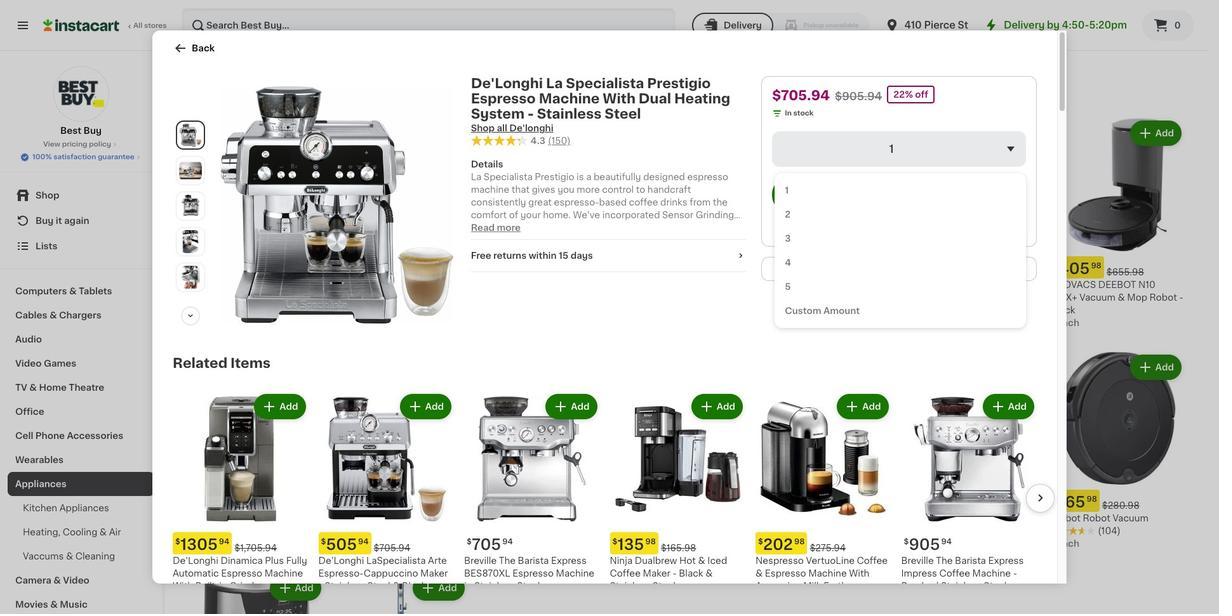 Task type: locate. For each thing, give the bounding box(es) containing it.
ecovacs inside ecovacs deebot n10 max+ vacuum & mop robot - black 1 each
[[1051, 280, 1096, 289]]

2 insignia from the top
[[191, 280, 225, 289]]

de'longhi laspecialista arte espresso-cappuccino maker - stainless steel & black for the rightmost the $505.94 original price: $705.94 element
[[908, 280, 1037, 315]]

emptying for woven
[[785, 527, 828, 536]]

machine down vertuo
[[951, 527, 990, 536]]

0 vertical spatial shop
[[471, 124, 495, 133]]

ecovacs deebot n10 max+ vacuum & mop robot - black 1 each
[[1051, 280, 1184, 327]]

94 left (928)
[[358, 538, 369, 546]]

product group containing 165
[[1051, 352, 1185, 551]]

de'longhi down 380
[[908, 515, 954, 524]]

0 horizontal spatial dyson
[[477, 515, 507, 524]]

98 up dualbrew
[[646, 538, 656, 546]]

0 vertical spatial (22)
[[1098, 21, 1116, 30]]

deebot down $655.98
[[1099, 280, 1137, 289]]

product group containing 1305
[[173, 392, 308, 606]]

dual for de'longhi la specialista prestigio espresso machine with dual heating system - stainless steel
[[357, 306, 377, 315]]

99 inside $ 504 99
[[518, 262, 528, 270]]

1 vertical spatial de'longhi laspecialista arte espresso-cappuccino maker - stainless steel & black
[[319, 557, 448, 591]]

with for nespresso vertuoline coffee & espresso machine with aeroccino milk frother
[[849, 569, 870, 578]]

0 horizontal spatial with
[[721, 9, 740, 18]]

505 for de'longhi laspecialista arte espresso-cappuccino maker - stainless steel & black
[[326, 538, 357, 552]]

$505.94 original price: $705.94 element
[[908, 256, 1041, 279], [319, 533, 454, 555]]

99 down free returns within 15 days on the top of the page
[[518, 262, 528, 270]]

system up all
[[471, 107, 525, 121]]

each inside irobot roomba combo i5+ self-emptying robot vacuum & mop - woven neutral 1 each
[[770, 553, 793, 562]]

ascent
[[807, 293, 839, 302], [402, 515, 433, 524]]

0 horizontal spatial system
[[417, 306, 451, 315]]

iloop
[[787, 34, 812, 43]]

0 vertical spatial video
[[15, 360, 42, 368]]

0 horizontal spatial 99
[[217, 262, 227, 270]]

delivery for delivery
[[724, 21, 762, 30]]

1 horizontal spatial vitamix
[[764, 280, 797, 289]]

0 vertical spatial la
[[546, 77, 563, 90]]

in down the tineco
[[790, 9, 798, 18]]

$ inside $ 19 99
[[193, 262, 198, 270]]

grinder
[[230, 582, 263, 591]]

1 horizontal spatial mop,
[[806, 9, 828, 18]]

la up de'longhi
[[546, 77, 563, 90]]

$ 19 99
[[193, 261, 227, 276]]

breville for 705
[[464, 557, 497, 566]]

insignia 8 ounce cleaning dusters inside the "insignia 8 ounce cleaning dusters" button
[[191, 0, 307, 17]]

0 vertical spatial pro
[[737, 0, 752, 5]]

vacuum down v15 at the left bottom of page
[[520, 527, 556, 536]]

1 horizontal spatial maker
[[643, 569, 671, 578]]

5
[[785, 283, 791, 292]]

2 barista from the left
[[955, 557, 986, 566]]

0 vertical spatial of
[[901, 265, 910, 274]]

(150) right 4.3
[[548, 137, 571, 146]]

guarantee
[[98, 154, 135, 161]]

0 vertical spatial insignia 8 ounce cleaning dusters
[[191, 0, 307, 17]]

1 vertical spatial 8
[[227, 280, 233, 289]]

$ inside the $ 165 98
[[1054, 496, 1059, 504]]

in left "grinder"
[[219, 582, 227, 591]]

1 horizontal spatial barista
[[955, 557, 986, 566]]

vacuum inside irobot roomba combo j5+ self-emptying robot vacuum & mop - graphite
[[573, 9, 609, 18]]

vacuum down the robotics
[[651, 9, 687, 18]]

prestigio inside de'longhi la specialista prestigio espresso machine with dual heating system - stainless steel shop all de'longhi
[[647, 77, 711, 90]]

and
[[665, 47, 682, 56]]

1 horizontal spatial dyson
[[621, 515, 650, 524]]

$655.98
[[1107, 268, 1145, 277]]

machine inside '$ 1305 94 $1,705.94 de'longhi dinamica plus fully automatic espresso machine with built-in grinder - titanium'
[[265, 569, 303, 578]]

0 vertical spatial de'longhi laspecialista arte espresso-cappuccino maker - stainless steel & black
[[908, 280, 1037, 315]]

product group containing 135
[[610, 392, 746, 615]]

$202.98 original price: $275.94 element
[[756, 533, 891, 555]]

98 for 605
[[517, 496, 528, 504]]

the down $ 905 94
[[936, 557, 953, 566]]

vitamix a2500 ascent series blender in black
[[334, 515, 463, 536]]

product group containing 19
[[191, 118, 324, 304]]

0 horizontal spatial maker
[[420, 569, 448, 578]]

1 horizontal spatial ascent
[[807, 293, 839, 302]]

- inside $ 135 98 $165.98 ninja dualbrew hot & iced coffee maker - black & stainless steel
[[673, 569, 677, 578]]

1 horizontal spatial heating
[[675, 92, 731, 105]]

$165.98
[[661, 544, 696, 553]]

la for de'longhi la specialista prestigio espresso machine with dual heating system - stainless steel
[[382, 280, 393, 289]]

laspecialista for the rightmost the $505.94 original price: $705.94 element
[[956, 280, 1015, 289]]

0 vertical spatial cappuccino
[[953, 293, 1008, 302]]

cordless inside dyson gen5 detect cordless vacuum - purple
[[712, 515, 752, 524]]

de'longhi down $176.49
[[908, 280, 954, 289]]

buy up policy
[[84, 126, 102, 135]]

combo inside "irobot roomba combo j5 robot vacuum & mop 1 each"
[[263, 515, 296, 524]]

breville up bes870xl
[[464, 557, 497, 566]]

$905.94
[[835, 91, 882, 102], [388, 268, 426, 277]]

1 detect from the left
[[527, 515, 558, 524]]

mop inside "irobot roomba combo j5 robot vacuum & mop 1 each"
[[268, 527, 288, 536]]

cappuccino down (928)
[[364, 569, 418, 578]]

ounce inside button
[[236, 0, 265, 5]]

$ 504 99
[[480, 261, 528, 276]]

$805.98
[[676, 268, 714, 277], [533, 502, 571, 511]]

ounce inside $ 580 vitamix 64 ounce black stainless ascent 3500 series blender
[[814, 280, 844, 289]]

1 8 from the top
[[227, 0, 233, 5]]

98 up v15 at the left bottom of page
[[517, 496, 528, 504]]

$304.99 original price: $604.99 element
[[191, 491, 324, 513]]

barista for 905
[[955, 557, 986, 566]]

mop, inside ecovacs robotics cube pro robot vacuum & mop with scrubbing mop, mop lifting, auto-cleaning station, mapping, and obstacle avoidance - grey
[[669, 21, 692, 30]]

de'longhi la specialista prestigio espresso machine with dual heating system - stainless steel shop all de'longhi
[[471, 77, 731, 133]]

in inside '$ 1305 94 $1,705.94 de'longhi dinamica plus fully automatic espresso machine with built-in grinder - titanium'
[[219, 582, 227, 591]]

instacart logo image
[[43, 18, 119, 33]]

max+
[[908, 9, 934, 18], [1051, 293, 1078, 302]]

1 horizontal spatial prestigio
[[647, 77, 711, 90]]

$705.94
[[773, 89, 830, 102], [374, 544, 411, 553]]

express down lattissima
[[989, 557, 1024, 566]]

n10 down $655.98
[[1139, 280, 1156, 289]]

1 vertical spatial of
[[945, 304, 954, 313]]

99 for 19
[[217, 262, 227, 270]]

deebot inside "ecovacs deebot n10 max+ vacuum & mop robot - black"
[[955, 0, 993, 5]]

self-
[[477, 9, 498, 18], [764, 527, 785, 536]]

0 horizontal spatial la
[[382, 280, 393, 289]]

$ 905 94
[[904, 538, 952, 552]]

1 vertical spatial $905.94
[[388, 268, 426, 277]]

self- inside irobot roomba combo i5+ self-emptying robot vacuum & mop - woven neutral 1 each
[[764, 527, 785, 536]]

1 barista from the left
[[518, 557, 549, 566]]

0 horizontal spatial ascent
[[402, 515, 433, 524]]

0 horizontal spatial detect
[[527, 515, 558, 524]]

2 horizontal spatial with
[[949, 265, 968, 274]]

$ 505 94 inside $505.94 original price: $555.94 element
[[337, 496, 384, 510]]

0 vertical spatial self-
[[477, 9, 498, 18]]

$505.98 original price: $805.98 element
[[621, 256, 754, 279]]

3 down the tineco
[[782, 9, 787, 18]]

graphite
[[516, 21, 555, 30]]

0 horizontal spatial express
[[551, 557, 587, 566]]

video
[[15, 360, 42, 368], [63, 577, 89, 586]]

steel down de'longhi vertuo lattissima espresso machine - black black
[[984, 582, 1007, 591]]

2 enlarge coffee & espresso machines de'longhi la specialista prestigio espresso machine with dual heating system - stainless steel unknown (opens in a new tab) image from the top
[[179, 266, 202, 289]]

1 vertical spatial insignia 8 ounce cleaning dusters
[[191, 280, 307, 302]]

delivery inside delivery by 4:50-5:20pm link
[[1004, 20, 1045, 30]]

maker for the $505.94 original price: $705.94 element containing 505
[[420, 569, 448, 578]]

barista inside the breville the barista express impress coffee machine - brushed stainless steel
[[955, 557, 986, 566]]

1 vertical spatial $ 705 94
[[467, 538, 513, 552]]

(22) right 4:50-
[[1098, 21, 1116, 30]]

1 horizontal spatial dual
[[639, 92, 671, 105]]

0 vertical spatial $505.94 original price: $705.94 element
[[908, 256, 1041, 279]]

interest-
[[795, 265, 834, 274]]

max+ up 410
[[908, 9, 934, 18]]

& inside dyson v15 detect extra cordless vacuum - yellow & nickel 1 each
[[595, 527, 602, 536]]

1 field
[[773, 131, 1026, 167]]

1 vertical spatial prestigio
[[334, 293, 374, 302]]

insignia inside product group
[[191, 280, 225, 289]]

& inside 'link'
[[69, 287, 77, 296]]

vacuum inside "irobot roomba combo j5 robot vacuum & mop 1 each"
[[220, 527, 256, 536]]

blender inside $ 580 vitamix 64 ounce black stainless ascent 3500 series blender
[[764, 306, 799, 315]]

3 down 2
[[785, 234, 791, 243]]

cooling
[[63, 528, 97, 537]]

4.3
[[531, 137, 546, 146]]

$ 705 94
[[337, 261, 383, 276], [467, 538, 513, 552]]

pierce
[[924, 20, 956, 30]]

1 vertical spatial arte
[[428, 557, 447, 566]]

98 right 355
[[803, 496, 814, 504]]

mop, down the one
[[806, 9, 828, 18]]

espresso inside '$ 1305 94 $1,705.94 de'longhi dinamica plus fully automatic espresso machine with built-in grinder - titanium'
[[221, 569, 262, 578]]

heating down $705.94 original price: $905.94 'element'
[[379, 306, 415, 315]]

vacuum down j5+
[[573, 9, 609, 18]]

1 vertical spatial cordless
[[477, 527, 517, 536]]

prestigio for de'longhi la specialista prestigio espresso machine with dual heating system - stainless steel shop all de'longhi
[[647, 77, 711, 90]]

arte for the rightmost the $505.94 original price: $705.94 element
[[1017, 280, 1036, 289]]

94 down v15 at the left bottom of page
[[503, 538, 513, 546]]

98 for 405
[[1092, 262, 1102, 270]]

cordless up iced
[[712, 515, 752, 524]]

dyson down 605
[[477, 515, 507, 524]]

0 vertical spatial ascent
[[807, 293, 839, 302]]

dual for de'longhi la specialista prestigio espresso machine with dual heating system - stainless steel shop all de'longhi
[[639, 92, 671, 105]]

computers & tablets link
[[8, 279, 154, 304]]

express inside the breville the barista express impress coffee machine - brushed stainless steel
[[989, 557, 1024, 566]]

machine down $705.94 original price: $905.94 'element'
[[419, 293, 458, 302]]

pro down the tineco
[[764, 9, 779, 18]]

1 horizontal spatial max+
[[1051, 293, 1078, 302]]

cables
[[15, 311, 47, 320]]

steel down dualbrew
[[653, 582, 676, 591]]

0 vertical spatial 8
[[227, 0, 233, 5]]

705 inside item carousel region
[[472, 538, 501, 552]]

1 vertical spatial specialista
[[395, 280, 444, 289]]

- inside irobot roomba combo j5+ self-emptying robot vacuum & mop - graphite
[[509, 21, 513, 30]]

n10 for ecovacs deebot n10 max+ vacuum & mop robot - black
[[995, 0, 1013, 5]]

phone
[[35, 432, 65, 441]]

cleaning inside tineco floor one s6 extreme pro 3 in 1 mop, vacuum & self cleaning smart floor washer with iloop smart sensor - black
[[764, 21, 804, 30]]

cordless
[[712, 515, 752, 524], [477, 527, 517, 536]]

with inside de'longhi la specialista prestigio espresso machine with dual heating system - stainless steel shop all de'longhi
[[603, 92, 636, 105]]

1 horizontal spatial pro
[[764, 9, 779, 18]]

1 vertical spatial floor
[[835, 21, 858, 30]]

98 for 202
[[795, 538, 805, 546]]

1 vertical spatial emptying
[[785, 527, 828, 536]]

roomba down the $355.98 original price: $555.98 element
[[796, 515, 834, 524]]

dyson inside dyson v15 detect extra cordless vacuum - yellow & nickel 1 each
[[477, 515, 507, 524]]

24
[[948, 496, 958, 504]]

max+ down 405
[[1051, 293, 1078, 302]]

add button
[[271, 122, 320, 145], [414, 122, 464, 145], [845, 122, 894, 145], [988, 122, 1037, 145], [1132, 122, 1181, 145], [1132, 356, 1181, 379], [256, 396, 305, 419], [401, 396, 450, 419], [547, 396, 596, 419], [693, 396, 742, 419], [839, 396, 888, 419], [984, 396, 1033, 419], [271, 578, 320, 601], [414, 578, 464, 601]]

floor up sensor
[[835, 21, 858, 30]]

amount
[[824, 307, 860, 316]]

mop, inside tineco floor one s6 extreme pro 3 in 1 mop, vacuum & self cleaning smart floor washer with iloop smart sensor - black
[[806, 9, 828, 18]]

dual
[[639, 92, 671, 105], [357, 306, 377, 315]]

detect down the $605.98 original price: $805.98 element
[[527, 515, 558, 524]]

series inside vitamix a2500 ascent series blender in black
[[435, 515, 463, 524]]

pro right cube
[[737, 0, 752, 5]]

98 inside $ 405 98
[[1092, 262, 1102, 270]]

0 vertical spatial cordless
[[712, 515, 752, 524]]

ecovacs up scrubbing
[[621, 0, 666, 5]]

98 for 165
[[1087, 496, 1098, 504]]

- inside de'longhi vertuo lattissima espresso machine - black black
[[992, 527, 996, 536]]

de'longhi laspecialista arte espresso-cappuccino maker - stainless steel & black up (190)
[[908, 280, 1037, 315]]

with
[[764, 34, 785, 43], [603, 92, 636, 105], [334, 306, 354, 315], [849, 569, 870, 578], [173, 582, 193, 591]]

1 vertical spatial deebot
[[1099, 280, 1137, 289]]

coffee down ninja
[[610, 569, 641, 578]]

2 8 from the top
[[227, 280, 233, 289]]

s6
[[843, 0, 855, 5]]

product group containing 304
[[191, 352, 324, 551]]

dual inside de'longhi la specialista prestigio espresso machine with dual heating system - stainless steel
[[357, 306, 377, 315]]

specialista
[[566, 77, 644, 90], [395, 280, 444, 289]]

appliances inside 'link'
[[59, 504, 109, 513]]

1 vertical spatial mop,
[[669, 21, 692, 30]]

$ 705 94 up de'longhi la specialista prestigio espresso machine with dual heating system - stainless steel
[[337, 261, 383, 276]]

insignia 8 ounce cleaning dusters up back
[[191, 0, 307, 17]]

irobot
[[477, 0, 507, 5], [191, 515, 220, 524], [764, 515, 794, 524], [1051, 515, 1081, 524]]

espresso down dyson v15 detect extra cordless vacuum - yellow & nickel 1 each
[[513, 569, 554, 578]]

410 pierce st button
[[885, 8, 969, 43]]

98 inside $ 135 98 $165.98 ninja dualbrew hot & iced coffee maker - black & stainless steel
[[646, 538, 656, 546]]

2 dusters from the top
[[191, 293, 226, 302]]

laspecialista up mind.
[[956, 280, 1015, 289]]

99 right 304
[[231, 496, 241, 504]]

the inside breville the barista express bes870xl espresso machine in stainless steel
[[499, 557, 516, 566]]

stainless inside the breville the barista express impress coffee machine - brushed stainless steel
[[941, 582, 982, 591]]

$555.94
[[389, 502, 427, 511]]

insignia 8 ounce cleaning dusters button
[[191, 0, 324, 19]]

94 right 1305
[[219, 538, 229, 546]]

99 inside $ 19 99
[[217, 262, 227, 270]]

0 horizontal spatial barista
[[518, 557, 549, 566]]

tablets
[[79, 287, 112, 296]]

0 vertical spatial insignia
[[191, 0, 225, 5]]

1 vertical spatial 505
[[342, 496, 372, 510]]

vitamix inside vitamix a2500 ascent series blender in black
[[334, 515, 367, 524]]

in stock
[[785, 110, 814, 117]]

detect inside dyson gen5 detect cordless vacuum - purple
[[679, 515, 710, 524]]

4 inside the 1 2 3 4 5 custom amount
[[785, 259, 791, 267]]

emptying inside irobot roomba combo j5+ self-emptying robot vacuum & mop - graphite
[[498, 9, 541, 18]]

home
[[39, 384, 67, 393]]

1 insignia from the top
[[191, 0, 225, 5]]

$505.94 original price: $705.94 element up mind.
[[908, 256, 1041, 279]]

dyson down 755 at the bottom right of page
[[621, 515, 650, 524]]

prestigio inside de'longhi la specialista prestigio espresso machine with dual heating system - stainless steel
[[334, 293, 374, 302]]

0 vertical spatial arte
[[1017, 280, 1036, 289]]

0 vertical spatial dusters
[[191, 9, 226, 17]]

each inside "irobot roomba combo j5 robot vacuum & mop 1 each"
[[197, 540, 219, 549]]

appliances up kitchen
[[15, 480, 66, 489]]

2 horizontal spatial 99
[[518, 262, 528, 270]]

cleaning inside ecovacs robotics cube pro robot vacuum & mop with scrubbing mop, mop lifting, auto-cleaning station, mapping, and obstacle avoidance - grey
[[646, 34, 686, 43]]

None search field
[[182, 8, 676, 43]]

steel down $705.94 original price: $905.94 'element'
[[377, 319, 400, 327]]

of left mind.
[[945, 304, 954, 313]]

$755.98 original price: $955.98 element
[[621, 491, 754, 513]]

2 detect from the left
[[679, 515, 710, 524]]

1 vertical spatial appliances
[[59, 504, 109, 513]]

$705.94 inside product group
[[374, 544, 411, 553]]

0 horizontal spatial series
[[435, 515, 463, 524]]

1 breville from the left
[[464, 557, 497, 566]]

304 99
[[198, 496, 241, 510]]

0 horizontal spatial floor
[[797, 0, 819, 5]]

$505.94 original price: $555.94 element
[[334, 491, 467, 513]]

0 horizontal spatial vitamix
[[334, 515, 367, 524]]

1 dyson from the left
[[477, 515, 507, 524]]

& inside irobot roomba combo j5+ self-emptying robot vacuum & mop - graphite
[[477, 21, 485, 30]]

product group containing 580
[[764, 118, 898, 342]]

99 for 504
[[518, 262, 528, 270]]

espresso- for the $505.94 original price: $705.94 element containing 505
[[319, 569, 364, 578]]

1 horizontal spatial de'longhi laspecialista arte espresso-cappuccino maker - stainless steel & black
[[908, 280, 1037, 315]]

1 vertical spatial blender
[[334, 527, 369, 536]]

pro
[[737, 0, 752, 5], [764, 9, 779, 18]]

vacuum inside dyson gen5 detect cordless vacuum - purple
[[621, 527, 657, 536]]

1 vertical spatial max+
[[1051, 293, 1078, 302]]

0 vertical spatial heating
[[675, 92, 731, 105]]

0 horizontal spatial the
[[499, 557, 516, 566]]

barista down de'longhi vertuo lattissima espresso machine - black black
[[955, 557, 986, 566]]

arte inside item carousel region
[[428, 557, 447, 566]]

the for 905
[[936, 557, 953, 566]]

vacuum up 135
[[621, 527, 657, 536]]

1 horizontal spatial n10
[[1139, 280, 1156, 289]]

order
[[867, 304, 891, 313]]

$605.98 original price: $805.98 element
[[477, 491, 611, 513]]

product group containing 505
[[319, 392, 454, 606]]

machine down plus
[[265, 569, 303, 578]]

related
[[173, 357, 228, 370]]

stainless inside breville the barista express bes870xl espresso machine in stainless steel
[[474, 582, 515, 591]]

605
[[485, 496, 516, 510]]

0 vertical spatial buy
[[84, 126, 102, 135]]

1 dusters from the top
[[191, 9, 226, 17]]

delivery left by in the right top of the page
[[1004, 20, 1045, 30]]

2 express from the left
[[989, 557, 1024, 566]]

0 horizontal spatial ecovacs
[[621, 0, 666, 5]]

1 horizontal spatial la
[[546, 77, 563, 90]]

series down $505.94 original price: $555.94 element
[[435, 515, 463, 524]]

$905.94 left 22%
[[835, 91, 882, 102]]

series up order
[[867, 293, 895, 302]]

combo for 99
[[263, 515, 296, 524]]

steel inside de'longhi la specialista prestigio espresso machine with dual heating system - stainless steel shop all de'longhi
[[605, 107, 641, 121]]

0 horizontal spatial $ 705 94
[[337, 261, 383, 276]]

98
[[1092, 262, 1102, 270], [517, 496, 528, 504], [659, 496, 669, 504], [803, 496, 814, 504], [1087, 496, 1098, 504], [646, 538, 656, 546], [795, 538, 805, 546]]

specialista down avoidance
[[566, 77, 644, 90]]

system for de'longhi la specialista prestigio espresso machine with dual heating system - stainless steel shop all de'longhi
[[471, 107, 525, 121]]

shop
[[471, 124, 495, 133], [36, 191, 59, 200]]

combo down the $555.98
[[836, 515, 870, 524]]

the for 705
[[499, 557, 516, 566]]

insignia
[[191, 0, 225, 5], [191, 280, 225, 289]]

robot up scrubbing
[[621, 9, 648, 18]]

1 vertical spatial ascent
[[402, 515, 433, 524]]

2 insignia 8 ounce cleaning dusters from the top
[[191, 280, 307, 302]]

1 2 3 4 5 custom amount
[[785, 186, 860, 316]]

1 horizontal spatial the
[[936, 557, 953, 566]]

espresso-
[[908, 293, 953, 302], [319, 569, 364, 578]]

0 horizontal spatial video
[[15, 360, 42, 368]]

(150) down $705.94 original price: $905.94 'element'
[[381, 319, 404, 327]]

$ inside $ 355 98
[[767, 496, 772, 504]]

$504.99 original price: $804.99 element
[[477, 256, 611, 279]]

mind.
[[956, 304, 981, 313]]

mop inside ecovacs deebot n10 max+ vacuum & mop robot - black 1 each
[[1128, 293, 1148, 302]]

espresso- for the rightmost the $505.94 original price: $705.94 element
[[908, 293, 953, 302]]

(22) down purple
[[668, 540, 686, 549]]

dusters inside product group
[[191, 293, 226, 302]]

with up lifting,
[[721, 9, 740, 18]]

ascent inside $ 580 vitamix 64 ounce black stainless ascent 3500 series blender
[[807, 293, 839, 302]]

irobot for irobot roomba combo i5+ self-emptying robot vacuum & mop - woven neutral 1 each
[[764, 515, 794, 524]]

ecovacs robotics cube pro robot vacuum & mop with scrubbing mop, mop lifting, auto-cleaning station, mapping, and obstacle avoidance - grey
[[621, 0, 752, 68]]

0 horizontal spatial $905.94
[[388, 268, 426, 277]]

ecovacs inside "ecovacs deebot n10 max+ vacuum & mop robot - black"
[[908, 0, 953, 5]]

la for de'longhi la specialista prestigio espresso machine with dual heating system - stainless steel shop all de'longhi
[[546, 77, 563, 90]]

mop inside irobot roomba combo j5+ self-emptying robot vacuum & mop - graphite
[[487, 21, 507, 30]]

cell phone accessories link
[[8, 424, 154, 448]]

98 for 755
[[659, 496, 669, 504]]

$ 202 98
[[758, 538, 805, 552]]

woven
[[802, 540, 833, 549]]

1 express from the left
[[551, 557, 587, 566]]

1 horizontal spatial breville
[[902, 557, 934, 566]]

combo down $604.99
[[263, 515, 296, 524]]

black inside $ 580 vitamix 64 ounce black stainless ascent 3500 series blender
[[846, 280, 870, 289]]

0 vertical spatial specialista
[[566, 77, 644, 90]]

delivery down cube
[[724, 21, 762, 30]]

1 horizontal spatial $905.94
[[835, 91, 882, 102]]

chargers
[[59, 311, 101, 320]]

roomba down $304.99 original price: $604.99 'element'
[[223, 515, 260, 524]]

de'longhi la specialista prestigio espresso machine with dual heating system - stainless steel
[[334, 280, 458, 327]]

1 vertical spatial vitamix
[[334, 515, 367, 524]]

breville inside breville the barista express bes870xl espresso machine in stainless steel
[[464, 557, 497, 566]]

n10 for ecovacs deebot n10 max+ vacuum & mop robot - black 1 each
[[1139, 280, 1156, 289]]

1 vertical spatial la
[[382, 280, 393, 289]]

98 right 405
[[1092, 262, 1102, 270]]

98 inside the $ 165 98
[[1087, 496, 1098, 504]]

$355.98 original price: $555.98 element
[[764, 491, 898, 513]]

vacuum up st
[[937, 9, 972, 18]]

neutral
[[835, 540, 868, 549]]

appliances link
[[8, 473, 154, 497]]

best buy
[[60, 126, 102, 135]]

19
[[198, 261, 215, 276]]

insignia 8 ounce cleaning dusters
[[191, 0, 307, 17], [191, 280, 307, 302]]

0 horizontal spatial combo
[[263, 515, 296, 524]]

2 the from the left
[[936, 557, 953, 566]]

de'longhi up all
[[471, 77, 543, 90]]

machine inside the breville the barista express impress coffee machine - brushed stainless steel
[[973, 569, 1011, 578]]

irobot inside "irobot roomba combo j5 robot vacuum & mop 1 each"
[[191, 515, 220, 524]]

(190)
[[955, 319, 978, 327]]

1 vertical spatial buy
[[36, 217, 54, 225]]

roomba up the graphite
[[510, 0, 547, 5]]

1 vertical spatial heating
[[379, 306, 415, 315]]

vitamix down 580
[[764, 280, 797, 289]]

2 horizontal spatial ecovacs
[[1051, 280, 1096, 289]]

3 inside the 1 2 3 4 5 custom amount
[[785, 234, 791, 243]]

irobot roomba combo j5+ self-emptying robot vacuum & mop - graphite
[[477, 0, 609, 30]]

all stores
[[133, 22, 167, 29]]

1 vertical spatial espresso-
[[319, 569, 364, 578]]

ecovacs up 410 pierce st 'popup button'
[[908, 0, 953, 5]]

movies & music
[[15, 601, 88, 610]]

1 horizontal spatial (22)
[[1098, 21, 1116, 30]]

0 horizontal spatial n10
[[995, 0, 1013, 5]]

details button
[[471, 158, 747, 171]]

98 up gen5
[[659, 496, 669, 504]]

heating,
[[23, 528, 60, 537]]

2 breville from the left
[[902, 557, 934, 566]]

espresso inside de'longhi vertuo lattissima espresso machine - black black
[[908, 527, 949, 536]]

shop left all
[[471, 124, 495, 133]]

1 vertical spatial series
[[435, 515, 463, 524]]

98 inside $ 202 98
[[795, 538, 805, 546]]

n10 up delivery by 4:50-5:20pm link
[[995, 0, 1013, 5]]

system
[[471, 107, 525, 121], [417, 306, 451, 315]]

it
[[56, 217, 62, 225]]

espresso up $ 905 94
[[908, 527, 949, 536]]

steel up details button
[[605, 107, 641, 121]]

1 horizontal spatial self-
[[764, 527, 785, 536]]

with inside ecovacs robotics cube pro robot vacuum & mop with scrubbing mop, mop lifting, auto-cleaning station, mapping, and obstacle avoidance - grey
[[721, 9, 740, 18]]

2 dyson from the left
[[621, 515, 650, 524]]

machine up (150) button
[[539, 92, 600, 105]]

smart up iloop
[[806, 21, 833, 30]]

$ 135 98 $165.98 ninja dualbrew hot & iced coffee maker - black & stainless steel
[[610, 538, 727, 591]]

100%
[[32, 154, 52, 161]]

detect for purple
[[679, 515, 710, 524]]

in inside breville the barista express bes870xl espresso machine in stainless steel
[[464, 582, 472, 591]]

coffee down neutral
[[857, 557, 888, 566]]

detect down '$955.98'
[[679, 515, 710, 524]]

your
[[845, 304, 865, 313]]

$ 505 94 up a2500
[[337, 496, 384, 510]]

ninja
[[610, 557, 633, 566]]

1
[[800, 9, 804, 18], [334, 21, 338, 30], [1051, 34, 1055, 43], [890, 144, 894, 154], [785, 186, 789, 195], [1051, 319, 1055, 327], [191, 540, 194, 549], [1051, 540, 1055, 549], [477, 553, 481, 562], [621, 553, 625, 562], [764, 553, 768, 562]]

enlarge coffee & espresso machines de'longhi la specialista prestigio espresso machine with dual heating system - stainless steel unknown (opens in a new tab) image
[[179, 230, 202, 253], [179, 266, 202, 289]]

combo inside irobot roomba combo i5+ self-emptying robot vacuum & mop - woven neutral 1 each
[[836, 515, 870, 524]]

2 vertical spatial with
[[894, 304, 912, 313]]

shop inside de'longhi la specialista prestigio espresso machine with dual heating system - stainless steel shop all de'longhi
[[471, 124, 495, 133]]

ecovacs down 405
[[1051, 280, 1096, 289]]

with right $176.49
[[949, 265, 968, 274]]

coffee right "impress"
[[940, 569, 971, 578]]

the
[[499, 557, 516, 566], [936, 557, 953, 566]]

a2500
[[369, 515, 399, 524]]

0 horizontal spatial breville
[[464, 557, 497, 566]]

insignia 8 ounce cleaning dusters down $ 19 99
[[191, 280, 307, 302]]

emptying up woven
[[785, 527, 828, 536]]

1 horizontal spatial $ 705 94
[[467, 538, 513, 552]]

1 horizontal spatial combo
[[549, 0, 583, 5]]

self- for irobot roomba combo i5+ self-emptying robot vacuum & mop - woven neutral 1 each
[[764, 527, 785, 536]]

vaccums
[[23, 553, 64, 562]]

days
[[571, 251, 593, 260]]

705 up de'longhi la specialista prestigio espresso machine with dual heating system - stainless steel
[[342, 261, 371, 276]]

detect for -
[[527, 515, 558, 524]]

dusters
[[191, 9, 226, 17], [191, 293, 226, 302]]

1 vertical spatial pro
[[764, 9, 779, 18]]

1 the from the left
[[499, 557, 516, 566]]

$ 505 94 inside the $505.94 original price: $705.94 element
[[321, 538, 369, 552]]

delivery for delivery by 4:50-5:20pm
[[1004, 20, 1045, 30]]

98 inside $ 755 98
[[659, 496, 669, 504]]

heating
[[675, 92, 731, 105], [379, 306, 415, 315]]

machine down de'longhi vertuo lattissima espresso machine - black black
[[973, 569, 1011, 578]]

1 vertical spatial insignia
[[191, 280, 225, 289]]

product group
[[191, 118, 324, 304], [334, 118, 467, 329], [477, 118, 611, 329], [764, 118, 898, 342], [908, 118, 1041, 329], [1051, 118, 1185, 329], [191, 352, 324, 551], [1051, 352, 1185, 551], [173, 392, 308, 606], [319, 392, 454, 606], [464, 392, 600, 606], [610, 392, 746, 615], [756, 392, 891, 615], [902, 392, 1037, 615], [191, 574, 324, 615], [334, 574, 467, 615]]

specialista for de'longhi la specialista prestigio espresso machine with dual heating system - stainless steel
[[395, 280, 444, 289]]

list box
[[775, 173, 1026, 328]]

1 horizontal spatial 705
[[472, 538, 501, 552]]

max+ for ecovacs deebot n10 max+ vacuum & mop robot - black 1 each
[[1051, 293, 1078, 302]]

$ inside $ 905 94
[[904, 538, 909, 546]]

arte for the $505.94 original price: $705.94 element containing 505
[[428, 557, 447, 566]]

$ 505 94 for vitamix
[[337, 496, 384, 510]]

1 horizontal spatial buy
[[84, 126, 102, 135]]

list box containing 1
[[775, 173, 1026, 328]]

self- for irobot roomba combo j5+ self-emptying robot vacuum & mop - graphite
[[477, 9, 498, 18]]

$ 505 94 for de'longhi
[[321, 538, 369, 552]]

automatic
[[173, 569, 219, 578]]

barista for 705
[[518, 557, 549, 566]]

de'longhi down $705.94 original price: $905.94 'element'
[[334, 280, 380, 289]]

appliances down appliances link
[[59, 504, 109, 513]]

specialista down $705.94 original price: $905.94 'element'
[[395, 280, 444, 289]]

enlarge coffee & espresso machines de'longhi la specialista prestigio espresso machine with dual heating system - stainless steel unknown (opens in a new tab) image
[[179, 159, 202, 182], [179, 195, 202, 218]]

combo for 355
[[836, 515, 870, 524]]

1 insignia 8 ounce cleaning dusters from the top
[[191, 0, 307, 17]]

1 vertical spatial enlarge coffee & espresso machines de'longhi la specialista prestigio espresso machine with dual heating system - stainless steel unknown (opens in a new tab) image
[[179, 266, 202, 289]]

cappuccino
[[953, 293, 1008, 302], [364, 569, 418, 578]]

1 horizontal spatial espresso-
[[908, 293, 953, 302]]

mop inside irobot roomba combo i5+ self-emptying robot vacuum & mop - woven neutral 1 each
[[774, 540, 794, 549]]



Task type: describe. For each thing, give the bounding box(es) containing it.
dyson gen5 detect cordless vacuum - purple
[[621, 515, 752, 536]]

2 enlarge coffee & espresso machines de'longhi la specialista prestigio espresso machine with dual heating system - stainless steel unknown (opens in a new tab) image from the top
[[179, 195, 202, 218]]

product group containing 504
[[477, 118, 611, 329]]

roomba for 355
[[796, 515, 834, 524]]

buy it again
[[36, 217, 89, 225]]

read more button
[[471, 221, 521, 234]]

irobot for irobot roomba combo j5 robot vacuum & mop 1 each
[[191, 515, 220, 524]]

black stainless steel
[[764, 331, 860, 340]]

de'longhi laspecialista arte espresso-cappuccino maker - stainless steel & black for the $505.94 original price: $705.94 element containing 505
[[319, 557, 448, 591]]

4:50-
[[1062, 20, 1090, 30]]

lists
[[36, 242, 57, 251]]

$705.94 for $705.94
[[374, 544, 411, 553]]

$905.94 inside $705.94 $905.94
[[835, 91, 882, 102]]

- inside ecovacs deebot n10 max+ vacuum & mop robot - black 1 each
[[1180, 293, 1184, 302]]

video games link
[[8, 352, 154, 376]]

coffee inside $ 135 98 $165.98 ninja dualbrew hot & iced coffee maker - black & stainless steel
[[610, 569, 641, 578]]

$955.98
[[674, 502, 712, 511]]

service type group
[[692, 13, 869, 38]]

more
[[497, 223, 521, 232]]

de'longhi
[[510, 124, 554, 133]]

deebot for ecovacs deebot n10 max+ vacuum & mop robot - black 1 each
[[1099, 280, 1137, 289]]

nespresso vertuoline coffee & espresso machine with aeroccino milk frother
[[756, 557, 888, 591]]

stock
[[794, 110, 814, 117]]

irobot for irobot roomba combo j5+ self-emptying robot vacuum & mop - graphite
[[477, 0, 507, 5]]

$135.98 original price: $165.98 element
[[610, 533, 746, 555]]

ascent inside vitamix a2500 ascent series blender in black
[[402, 515, 433, 524]]

vertuoline
[[806, 557, 855, 566]]

0 vertical spatial (150)
[[548, 137, 571, 146]]

built-
[[195, 582, 219, 591]]

free returns within 15 days
[[471, 251, 593, 260]]

audio
[[15, 335, 42, 344]]

scrubbing
[[621, 21, 667, 30]]

$380.24 original price: $504.99 element
[[908, 491, 1041, 513]]

steel inside the breville the barista express impress coffee machine - brushed stainless steel
[[984, 582, 1007, 591]]

1 vertical spatial (22)
[[668, 540, 686, 549]]

machine inside de'longhi la specialista prestigio espresso machine with dual heating system - stainless steel
[[419, 293, 458, 302]]

in inside vitamix a2500 ascent series blender in black
[[371, 527, 379, 536]]

milk
[[804, 582, 822, 591]]

dyson for dyson gen5 detect cordless vacuum - purple
[[621, 515, 650, 524]]

music
[[60, 601, 88, 610]]

- inside ecovacs robotics cube pro robot vacuum & mop with scrubbing mop, mop lifting, auto-cleaning station, mapping, and obstacle avoidance - grey
[[670, 59, 674, 68]]

espresso inside de'longhi la specialista prestigio espresso machine with dual heating system - stainless steel
[[376, 293, 417, 302]]

3 inside tineco floor one s6 extreme pro 3 in 1 mop, vacuum & self cleaning smart floor washer with iloop smart sensor - black
[[782, 9, 787, 18]]

$905.94 inside $705.94 original price: $905.94 'element'
[[388, 268, 426, 277]]

wearables link
[[8, 448, 154, 473]]

view pricing policy
[[43, 141, 111, 148]]

ecovacs for ecovacs robotics cube pro robot vacuum & mop with scrubbing mop, mop lifting, auto-cleaning station, mapping, and obstacle avoidance - grey
[[621, 0, 666, 5]]

8 inside product group
[[227, 280, 233, 289]]

- inside dyson v15 detect extra cordless vacuum - yellow & nickel 1 each
[[558, 527, 562, 536]]

breville for 905
[[902, 557, 934, 566]]

0 vertical spatial $805.98
[[676, 268, 714, 277]]

cell
[[15, 432, 33, 441]]

505 for vitamix a2500 ascent series blender in black
[[342, 496, 372, 510]]

& inside "ecovacs deebot n10 max+ vacuum & mop robot - black"
[[975, 9, 982, 18]]

express for 705
[[551, 557, 587, 566]]

irobot roomba combo j5 robot vacuum & mop 1 each
[[191, 515, 306, 549]]

905
[[909, 538, 940, 552]]

vacuum inside dyson v15 detect extra cordless vacuum - yellow & nickel 1 each
[[520, 527, 556, 536]]

kitchen appliances
[[23, 504, 109, 513]]

1 vertical spatial smart
[[814, 34, 841, 43]]

air
[[109, 528, 121, 537]]

0 vertical spatial appliances
[[15, 480, 66, 489]]

99 inside the 304 99
[[231, 496, 241, 504]]

cordless inside dyson v15 detect extra cordless vacuum - yellow & nickel 1 each
[[477, 527, 517, 536]]

1 inside tineco floor one s6 extreme pro 3 in 1 mop, vacuum & self cleaning smart floor washer with iloop smart sensor - black
[[800, 9, 804, 18]]

380 24
[[915, 496, 958, 510]]

tineco
[[764, 0, 795, 5]]

- inside '$ 1305 94 $1,705.94 de'longhi dinamica plus fully automatic espresso machine with built-in grinder - titanium'
[[265, 582, 269, 591]]

cappuccino for the $505.94 original price: $705.94 element containing 505
[[364, 569, 418, 578]]

pro inside ecovacs robotics cube pro robot vacuum & mop with scrubbing mop, mop lifting, auto-cleaning station, mapping, and obstacle avoidance - grey
[[737, 0, 752, 5]]

maker for the rightmost the $505.94 original price: $705.94 element
[[1010, 293, 1037, 302]]

100% satisfaction guarantee button
[[20, 150, 142, 163]]

vacuum inside ecovacs robotics cube pro robot vacuum & mop with scrubbing mop, mop lifting, auto-cleaning station, mapping, and obstacle avoidance - grey
[[651, 9, 687, 18]]

product group containing 905
[[902, 392, 1037, 615]]

stainless inside de'longhi la specialista prestigio espresso machine with dual heating system - stainless steel shop all de'longhi
[[537, 107, 602, 121]]

94 inside '$ 1305 94 $1,705.94 de'longhi dinamica plus fully automatic espresso machine with built-in grinder - titanium'
[[219, 538, 229, 546]]

by
[[1047, 20, 1060, 30]]

steel inside de'longhi la specialista prestigio espresso machine with dual heating system - stainless steel
[[377, 319, 400, 327]]

specialista for de'longhi la specialista prestigio espresso machine with dual heating system - stainless steel shop all de'longhi
[[566, 77, 644, 90]]

j5+
[[585, 0, 602, 5]]

$405.98 original price: $655.98 element
[[1051, 256, 1185, 279]]

delivery by 4:50-5:20pm
[[1004, 20, 1127, 30]]

robot inside irobot roomba combo i5+ self-emptying robot vacuum & mop - woven neutral 1 each
[[831, 527, 858, 536]]

1 vertical spatial $805.98
[[533, 502, 571, 511]]

tv & home theatre link
[[8, 376, 154, 400]]

coffee & espresso machines de'longhi la specialista prestigio espresso machine with dual heating system - stainless steel hero image
[[219, 86, 456, 324]]

stainless inside $ 135 98 $165.98 ninja dualbrew hot & iced coffee maker - black & stainless steel
[[610, 582, 651, 591]]

robot inside ecovacs robotics cube pro robot vacuum & mop with scrubbing mop, mop lifting, auto-cleaning station, mapping, and obstacle avoidance - grey
[[621, 9, 648, 18]]

each inside dyson v15 detect extra cordless vacuum - yellow & nickel 1 each
[[483, 553, 506, 562]]

all
[[497, 124, 507, 133]]

black inside ecovacs deebot n10 max+ vacuum & mop robot - black 1 each
[[1051, 306, 1076, 315]]

0 vertical spatial 505
[[628, 261, 659, 276]]

& inside tineco floor one s6 extreme pro 3 in 1 mop, vacuum & self cleaning smart floor washer with iloop smart sensor - black
[[869, 9, 876, 18]]

irobot roomba combo j5+ self-emptying robot vacuum & mop - graphite button
[[477, 0, 611, 45]]

1 horizontal spatial floor
[[835, 21, 858, 30]]

& inside ecovacs deebot n10 max+ vacuum & mop robot - black 1 each
[[1118, 293, 1125, 302]]

peace
[[915, 304, 943, 313]]

plus
[[265, 557, 284, 566]]

stainless inside de'longhi la specialista prestigio espresso machine with dual heating system - stainless steel
[[334, 319, 374, 327]]

$ inside $ 755 98
[[623, 496, 628, 504]]

with for de'longhi la specialista prestigio espresso machine with dual heating system - stainless steel
[[334, 306, 354, 315]]

$705.94 for $705.94 $905.94
[[773, 89, 830, 102]]

steel down (928)
[[368, 582, 390, 591]]

705 inside 'element'
[[342, 261, 371, 276]]

$176.49
[[912, 265, 947, 274]]

1 inside the 1 2 3 4 5 custom amount
[[785, 186, 789, 195]]

dusters inside button
[[191, 9, 226, 17]]

$275.94
[[810, 544, 846, 553]]

series inside $ 580 vitamix 64 ounce black stainless ascent 3500 series blender
[[867, 293, 895, 302]]

brushed
[[902, 582, 939, 591]]

with for de'longhi la specialista prestigio espresso machine with dual heating system - stainless steel shop all de'longhi
[[603, 92, 636, 105]]

de'longhi right fully
[[319, 557, 364, 566]]

combo inside irobot roomba combo j5+ self-emptying robot vacuum & mop - graphite
[[549, 0, 583, 5]]

de'longhi inside '$ 1305 94 $1,705.94 de'longhi dinamica plus fully automatic espresso machine with built-in grinder - titanium'
[[173, 557, 218, 566]]

$ inside $ 580 vitamix 64 ounce black stainless ascent 3500 series blender
[[767, 262, 772, 270]]

espresso inside breville the barista express bes870xl espresso machine in stainless steel
[[513, 569, 554, 578]]

cappuccino for the rightmost the $505.94 original price: $705.94 element
[[953, 293, 1008, 302]]

cleaning inside product group
[[268, 280, 307, 289]]

product group containing 405
[[1051, 118, 1185, 329]]

impress
[[902, 569, 938, 578]]

1 horizontal spatial $505.94 original price: $705.94 element
[[908, 256, 1041, 279]]

machine inside nespresso vertuoline coffee & espresso machine with aeroccino milk frother
[[809, 569, 847, 578]]

$705.94 $905.94
[[773, 89, 882, 102]]

1 inside dyson v15 detect extra cordless vacuum - yellow & nickel 1 each
[[477, 553, 481, 562]]

pro inside tineco floor one s6 extreme pro 3 in 1 mop, vacuum & self cleaning smart floor washer with iloop smart sensor - black
[[764, 9, 779, 18]]

black inside $ 135 98 $165.98 ninja dualbrew hot & iced coffee maker - black & stainless steel
[[679, 569, 704, 578]]

$ 1305 94 $1,705.94 de'longhi dinamica plus fully automatic espresso machine with built-in grinder - titanium
[[173, 538, 307, 604]]

insignia inside the "insignia 8 ounce cleaning dusters" button
[[191, 0, 225, 5]]

view pricing policy link
[[43, 140, 119, 150]]

steel down (3.96k)
[[836, 331, 860, 340]]

system for de'longhi la specialista prestigio espresso machine with dual heating system - stainless steel
[[417, 306, 451, 315]]

blender inside vitamix a2500 ascent series blender in black
[[334, 527, 369, 536]]

robot inside ecovacs deebot n10 max+ vacuum & mop robot - black 1 each
[[1150, 293, 1178, 302]]

vacuum inside irobot roomba combo i5+ self-emptying robot vacuum & mop - woven neutral 1 each
[[860, 527, 896, 536]]

& inside nespresso vertuoline coffee & espresso machine with aeroccino milk frother
[[756, 569, 763, 578]]

breville the barista express bes870xl espresso machine in stainless steel
[[464, 557, 595, 591]]

camera
[[15, 577, 51, 586]]

94 inside 'element'
[[372, 262, 383, 270]]

machine inside de'longhi la specialista prestigio espresso machine with dual heating system - stainless steel shop all de'longhi
[[539, 92, 600, 105]]

vitamix inside $ 580 vitamix 64 ounce black stainless ascent 3500 series blender
[[764, 280, 797, 289]]

- inside "ecovacs deebot n10 max+ vacuum & mop robot - black"
[[1036, 9, 1040, 18]]

max+ for ecovacs deebot n10 max+ vacuum & mop robot - black
[[908, 9, 934, 18]]

read more
[[471, 223, 521, 232]]

buy it again link
[[8, 208, 154, 234]]

item carousel region
[[173, 387, 1055, 615]]

$ 705 94 inside $705.94 original price: $905.94 'element'
[[337, 261, 383, 276]]

coffee inside nespresso vertuoline coffee & espresso machine with aeroccino milk frother
[[857, 557, 888, 566]]

within
[[529, 251, 557, 260]]

sensor
[[843, 34, 875, 43]]

prestigio for de'longhi la specialista prestigio espresso machine with dual heating system - stainless steel
[[334, 293, 374, 302]]

98 for 135
[[646, 538, 656, 546]]

camera & video link
[[8, 569, 154, 593]]

- inside tineco floor one s6 extreme pro 3 in 1 mop, vacuum & self cleaning smart floor washer with iloop smart sensor - black
[[877, 34, 881, 43]]

express for 905
[[989, 557, 1024, 566]]

product group containing 202
[[756, 392, 891, 615]]

coffee inside the breville the barista express impress coffee machine - brushed stainless steel
[[940, 569, 971, 578]]

$ inside '$ 1305 94 $1,705.94 de'longhi dinamica plus fully automatic espresso machine with built-in grinder - titanium'
[[175, 538, 180, 546]]

enlarge coffee & espresso machines de'longhi la specialista prestigio espresso machine with dual heating system - stainless steel hero (opens in a new tab) image
[[179, 124, 202, 146]]

cell phone accessories
[[15, 432, 123, 441]]

mop inside "ecovacs deebot n10 max+ vacuum & mop robot - black"
[[984, 9, 1004, 18]]

$ 705 94 inside item carousel region
[[467, 538, 513, 552]]

8 inside button
[[227, 0, 233, 5]]

1 enlarge coffee & espresso machines de'longhi la specialista prestigio espresso machine with dual heating system - stainless steel unknown (opens in a new tab) image from the top
[[179, 159, 202, 182]]

st
[[958, 20, 969, 30]]

lists link
[[8, 234, 154, 259]]

roomba for 99
[[223, 515, 260, 524]]

insignia 8 ounce cleaning dusters inside product group
[[191, 280, 307, 302]]

0 vertical spatial floor
[[797, 0, 819, 5]]

gen5
[[652, 515, 677, 524]]

dyson v15 detect extra cordless vacuum - yellow & nickel 1 each
[[477, 515, 602, 562]]

policy
[[89, 141, 111, 148]]

1 vertical spatial video
[[63, 577, 89, 586]]

laspecialista for the $505.94 original price: $705.94 element containing 505
[[366, 557, 426, 566]]

$ 580 vitamix 64 ounce black stainless ascent 3500 series blender
[[764, 261, 895, 315]]

0 vertical spatial smart
[[806, 21, 833, 30]]

$1,705.94
[[235, 544, 277, 553]]

with inside '$ 1305 94 $1,705.94 de'longhi dinamica plus fully automatic espresso machine with built-in grinder - titanium'
[[173, 582, 193, 591]]

all
[[133, 22, 142, 29]]

custom
[[785, 307, 822, 316]]

office
[[15, 408, 44, 417]]

vacuum down "$280.98"
[[1113, 515, 1149, 524]]

steel up (190)
[[957, 306, 980, 315]]

$1,305.94 original price: $1,705.94 element
[[173, 533, 308, 555]]

755
[[628, 496, 657, 510]]

in inside tineco floor one s6 extreme pro 3 in 1 mop, vacuum & self cleaning smart floor washer with iloop smart sensor - black
[[790, 9, 798, 18]]

robot up (104) on the right bottom of the page
[[1083, 515, 1111, 524]]

de'longhi inside de'longhi la specialista prestigio espresso machine with dual heating system - stainless steel
[[334, 280, 380, 289]]

1 inside ecovacs deebot n10 max+ vacuum & mop robot - black 1 each
[[1051, 319, 1055, 327]]

94 up a2500
[[374, 496, 384, 504]]

& inside irobot roomba combo i5+ self-emptying robot vacuum & mop - woven neutral 1 each
[[764, 540, 772, 549]]

heating for de'longhi la specialista prestigio espresso machine with dual heating system - stainless steel shop all de'longhi
[[675, 92, 731, 105]]

read
[[471, 223, 495, 232]]

espresso inside de'longhi la specialista prestigio espresso machine with dual heating system - stainless steel shop all de'longhi
[[471, 92, 536, 105]]

$705.94 original price: $905.94 element
[[334, 256, 467, 279]]

emptying for graphite
[[498, 9, 541, 18]]

best buy logo image
[[53, 66, 109, 122]]

camera & video
[[15, 577, 89, 586]]

135
[[618, 538, 644, 552]]

2
[[785, 210, 791, 219]]

computers
[[15, 287, 67, 296]]

again
[[64, 217, 89, 225]]

$505.94 original price: $705.94 element containing 505
[[319, 533, 454, 555]]

v15
[[509, 515, 525, 524]]

heating for de'longhi la specialista prestigio espresso machine with dual heating system - stainless steel
[[379, 306, 415, 315]]

auto-
[[621, 34, 646, 43]]

- inside de'longhi la specialista prestigio espresso machine with dual heating system - stainless steel shop all de'longhi
[[528, 107, 534, 121]]

$ inside $ 202 98
[[758, 538, 763, 546]]

$165.98 original price: $280.98 element
[[1051, 491, 1185, 513]]

$ inside $ 405 98
[[1054, 262, 1059, 270]]

$ inside the $ 605 98
[[480, 496, 485, 504]]

dyson for dyson v15 detect extra cordless vacuum - yellow & nickel 1 each
[[477, 515, 507, 524]]

98 for 355
[[803, 496, 814, 504]]

1 inside field
[[890, 144, 894, 154]]

0 horizontal spatial shop
[[36, 191, 59, 200]]

vaccums & cleaning link
[[8, 545, 154, 569]]

$580.94 original price: $705.94 element
[[764, 256, 898, 279]]

4.3 (150)
[[531, 137, 571, 146]]

yellow
[[564, 527, 592, 536]]

100% satisfaction guarantee
[[32, 154, 135, 161]]

fully
[[286, 557, 307, 566]]

ecovacs deebot n10 max+ vacuum & mop robot - black button
[[908, 0, 1041, 45]]

& inside ecovacs robotics cube pro robot vacuum & mop with scrubbing mop, mop lifting, auto-cleaning station, mapping, and obstacle avoidance - grey
[[689, 9, 696, 18]]

roomba inside irobot roomba combo j5+ self-emptying robot vacuum & mop - graphite
[[510, 0, 547, 5]]

irobot roomba combo i5+ self-emptying robot vacuum & mop - woven neutral 1 each
[[764, 515, 896, 562]]

irobot for irobot robot vacuum
[[1051, 515, 1081, 524]]

$ 405 98
[[1054, 261, 1102, 276]]

202
[[763, 538, 793, 552]]

$ inside 'element'
[[337, 262, 342, 270]]

ecovacs for ecovacs deebot n10 max+ vacuum & mop robot - black
[[908, 0, 953, 5]]

94 inside $ 905 94
[[942, 538, 952, 546]]

titanium
[[173, 595, 211, 604]]

0 horizontal spatial (150)
[[381, 319, 404, 327]]

1 enlarge coffee & espresso machines de'longhi la specialista prestigio espresso machine with dual heating system - stainless steel unknown (opens in a new tab) image from the top
[[179, 230, 202, 253]]

410
[[905, 20, 922, 30]]

deebot for ecovacs deebot n10 max+ vacuum & mop robot - black
[[955, 0, 993, 5]]

office link
[[8, 400, 154, 424]]

delivery button
[[692, 13, 774, 38]]

1 horizontal spatial of
[[945, 304, 954, 313]]



Task type: vqa. For each thing, say whether or not it's contained in the screenshot.
selecting
no



